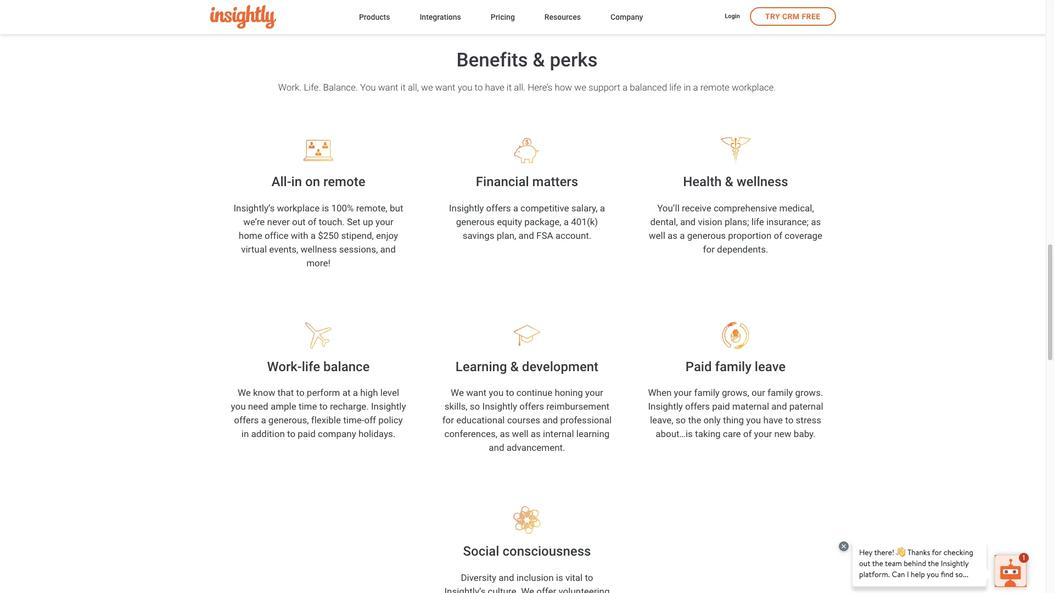Task type: vqa. For each thing, say whether or not it's contained in the screenshot.
YOUR inside the the We want you to continue honing your skills, so Insightly offers reimbursement for educational courses and professional conferences, as well as internal learning and advancement.
yes



Task type: describe. For each thing, give the bounding box(es) containing it.
policy
[[379, 415, 403, 426]]

consciousness
[[503, 544, 591, 559]]

try crm free link
[[750, 7, 836, 26]]

wellness inside "insightly's workplace is 100% remote, but we're never out of touch. set up your home office with a $250 stipend, enjoy virtual events, wellness sessions, and more!"
[[301, 244, 337, 255]]

2 vertical spatial life
[[302, 359, 320, 374]]

insightly's inside "insightly's workplace is 100% remote, but we're never out of touch. set up your home office with a $250 stipend, enjoy virtual events, wellness sessions, and more!"
[[234, 202, 275, 213]]

company link
[[611, 10, 643, 25]]

2 horizontal spatial in
[[684, 82, 691, 93]]

enjoy
[[376, 230, 398, 241]]

1 we from the left
[[421, 82, 433, 93]]

as down dental,
[[668, 230, 678, 241]]

the
[[688, 415, 702, 426]]

matters
[[533, 174, 578, 189]]

and inside you'll receive comprehensive medical, dental, and vision plans; life insurance; as well as a generous proportion of coverage for dependents.
[[680, 216, 696, 227]]

you down benefits at the top
[[458, 82, 473, 93]]

a right balanced
[[693, 82, 698, 93]]

for inside you'll receive comprehensive medical, dental, and vision plans; life insurance; as well as a generous proportion of coverage for dependents.
[[703, 244, 715, 255]]

is inside diversity and inclusion is vital to insightly's culture. we offer volunteerin
[[556, 572, 563, 583]]

comprehensive
[[714, 202, 777, 213]]

when your family grows, our family grows. insightly offers paid maternal and paternal leave, so the only thing you have to stress about…is taking care of your new baby.
[[648, 387, 824, 439]]

company
[[318, 428, 356, 439]]

diversity
[[461, 572, 497, 583]]

and down conferences,
[[489, 442, 505, 453]]

401(k)
[[571, 216, 598, 227]]

0 vertical spatial wellness
[[737, 174, 789, 189]]

benefits & perks
[[457, 49, 598, 71]]

and inside diversity and inclusion is vital to insightly's culture. we offer volunteerin
[[499, 572, 514, 583]]

package,
[[525, 216, 562, 227]]

of inside "insightly's workplace is 100% remote, but we're never out of touch. set up your home office with a $250 stipend, enjoy virtual events, wellness sessions, and more!"
[[308, 216, 317, 227]]

health
[[683, 174, 722, 189]]

all-
[[272, 174, 291, 189]]

conferences,
[[445, 428, 498, 439]]

balance.
[[323, 82, 358, 93]]

stipend,
[[341, 230, 374, 241]]

all-in on remote
[[272, 174, 366, 189]]

high
[[360, 387, 378, 398]]

need
[[248, 401, 268, 412]]

honing
[[555, 387, 583, 398]]

savings
[[463, 230, 495, 241]]

paid
[[686, 359, 712, 374]]

fsa
[[537, 230, 553, 241]]

to down benefits at the top
[[475, 82, 483, 93]]

holidays.
[[359, 428, 396, 439]]

events,
[[269, 244, 298, 255]]

of inside you'll receive comprehensive medical, dental, and vision plans; life insurance; as well as a generous proportion of coverage for dependents.
[[774, 230, 783, 241]]

paid inside the when your family grows, our family grows. insightly offers paid maternal and paternal leave, so the only thing you have to stress about…is taking care of your new baby.
[[712, 401, 730, 412]]

balanced
[[630, 82, 667, 93]]

to down generous,
[[287, 428, 296, 439]]

work-
[[267, 359, 302, 374]]

& for learning
[[511, 359, 519, 374]]

1 horizontal spatial want
[[435, 82, 456, 93]]

continue
[[517, 387, 553, 398]]

financial
[[476, 174, 529, 189]]

offer
[[537, 586, 557, 593]]

try
[[766, 12, 780, 21]]

try crm free button
[[750, 7, 836, 26]]

your inside we want you to continue honing your skills, so insightly offers reimbursement for educational courses and professional conferences, as well as internal learning and advancement.
[[586, 387, 604, 398]]

up
[[363, 216, 373, 227]]

have inside the when your family grows, our family grows. insightly offers paid maternal and paternal leave, so the only thing you have to stress about…is taking care of your new baby.
[[764, 415, 783, 426]]

coverage
[[785, 230, 823, 241]]

generous,
[[268, 415, 309, 426]]

insightly inside insightly offers a competitive salary, a generous equity package, a 401(k) savings plan, and fsa account.
[[449, 202, 484, 213]]

leave,
[[650, 415, 674, 426]]

about…is
[[656, 428, 693, 439]]

we're
[[243, 216, 265, 227]]

ample
[[271, 401, 296, 412]]

account.
[[556, 230, 592, 241]]

remote,
[[356, 202, 388, 213]]

more!
[[307, 257, 331, 268]]

well inside you'll receive comprehensive medical, dental, and vision plans; life insurance; as well as a generous proportion of coverage for dependents.
[[649, 230, 666, 241]]

reimbursement
[[547, 401, 610, 412]]

1 horizontal spatial in
[[291, 174, 302, 189]]

level
[[380, 387, 399, 398]]

210706 careers benefits icon learning and development image
[[492, 322, 563, 349]]

insightly logo image
[[210, 5, 276, 29]]

only
[[704, 415, 721, 426]]

integrations link
[[420, 10, 461, 25]]

courses
[[507, 415, 540, 426]]

that
[[278, 387, 294, 398]]

resources link
[[545, 10, 581, 25]]

time
[[299, 401, 317, 412]]

learning
[[577, 428, 610, 439]]

you'll receive comprehensive medical, dental, and vision plans; life insurance; as well as a generous proportion of coverage for dependents.
[[649, 202, 823, 255]]

taking
[[695, 428, 721, 439]]

plans;
[[725, 216, 749, 227]]

you inside the when your family grows, our family grows. insightly offers paid maternal and paternal leave, so the only thing you have to stress about…is taking care of your new baby.
[[747, 415, 761, 426]]

as down courses
[[500, 428, 510, 439]]

but
[[390, 202, 403, 213]]

pricing link
[[491, 10, 515, 25]]

workplace
[[277, 202, 320, 213]]

we know that to perform at a high level you need ample time to recharge. insightly offers a generous, flexible time-off policy in addition to paid company holidays.
[[231, 387, 406, 439]]

products link
[[359, 10, 390, 25]]

0 vertical spatial life
[[670, 82, 682, 93]]

internal
[[543, 428, 574, 439]]

maternal
[[733, 401, 770, 412]]

touch.
[[319, 216, 345, 227]]

resources
[[545, 12, 581, 21]]

try crm free
[[766, 12, 821, 21]]

insightly's workplace is 100% remote, but we're never out of touch. set up your home office with a $250 stipend, enjoy virtual events, wellness sessions, and more!
[[234, 202, 403, 268]]

learning
[[456, 359, 507, 374]]

we inside diversity and inclusion is vital to insightly's culture. we offer volunteerin
[[521, 586, 534, 593]]

development
[[522, 359, 599, 374]]

a up account.
[[564, 216, 569, 227]]

here's
[[528, 82, 553, 93]]

crm
[[783, 12, 800, 21]]

time-
[[343, 415, 364, 426]]

generous inside insightly offers a competitive salary, a generous equity package, a 401(k) savings plan, and fsa account.
[[456, 216, 495, 227]]

recharge.
[[330, 401, 369, 412]]

benefits
[[457, 49, 528, 71]]

sessions,
[[339, 244, 378, 255]]

off
[[364, 415, 376, 426]]

paid family leave
[[686, 359, 786, 374]]

home
[[239, 230, 262, 241]]

and inside the when your family grows, our family grows. insightly offers paid maternal and paternal leave, so the only thing you have to stress about…is taking care of your new baby.
[[772, 401, 787, 412]]

and inside insightly offers a competitive salary, a generous equity package, a 401(k) savings plan, and fsa account.
[[519, 230, 534, 241]]

dependents.
[[717, 244, 769, 255]]



Task type: locate. For each thing, give the bounding box(es) containing it.
1 horizontal spatial it
[[507, 82, 512, 93]]

remote left workplace.
[[701, 82, 730, 93]]

at
[[343, 387, 351, 398]]

1 horizontal spatial we
[[451, 387, 464, 398]]

we for learning & development
[[451, 387, 464, 398]]

for inside we want you to continue honing your skills, so insightly offers reimbursement for educational courses and professional conferences, as well as internal learning and advancement.
[[443, 415, 454, 426]]

to inside the when your family grows, our family grows. insightly offers paid maternal and paternal leave, so the only thing you have to stress about…is taking care of your new baby.
[[786, 415, 794, 426]]

we up skills,
[[451, 387, 464, 398]]

support
[[589, 82, 621, 93]]

insightly's up we're
[[234, 202, 275, 213]]

1 vertical spatial so
[[676, 415, 686, 426]]

a up addition
[[261, 415, 266, 426]]

210706 careers benefits icon social consciousness image
[[492, 506, 563, 534]]

vital
[[566, 572, 583, 583]]

0 horizontal spatial paid
[[298, 428, 316, 439]]

products
[[359, 12, 390, 21]]

offers inside insightly offers a competitive salary, a generous equity package, a 401(k) savings plan, and fsa account.
[[486, 202, 511, 213]]

0 horizontal spatial we
[[238, 387, 251, 398]]

as up coverage
[[811, 216, 821, 227]]

out
[[292, 216, 306, 227]]

210706 careers benefits icon health and wellness image
[[700, 137, 772, 164]]

we up the need
[[238, 387, 251, 398]]

want inside we want you to continue honing your skills, so insightly offers reimbursement for educational courses and professional conferences, as well as internal learning and advancement.
[[466, 387, 487, 398]]

1 horizontal spatial for
[[703, 244, 715, 255]]

offers inside we want you to continue honing your skills, so insightly offers reimbursement for educational courses and professional conferences, as well as internal learning and advancement.
[[520, 401, 544, 412]]

& up here's
[[533, 49, 545, 71]]

it left all,
[[401, 82, 406, 93]]

family up grows,
[[715, 359, 752, 374]]

210706 careers benefits icon work life balance image
[[283, 322, 354, 349]]

offers inside we know that to perform at a high level you need ample time to recharge. insightly offers a generous, flexible time-off policy in addition to paid company holidays.
[[234, 415, 259, 426]]

well down courses
[[512, 428, 529, 439]]

2 horizontal spatial want
[[466, 387, 487, 398]]

your inside "insightly's workplace is 100% remote, but we're never out of touch. set up your home office with a $250 stipend, enjoy virtual events, wellness sessions, and more!"
[[376, 216, 394, 227]]

we right how
[[575, 82, 587, 93]]

offers down the continue at bottom
[[520, 401, 544, 412]]

work-life balance
[[267, 359, 370, 374]]

we for work-life balance
[[238, 387, 251, 398]]

insightly's
[[234, 202, 275, 213], [445, 586, 486, 593]]

0 horizontal spatial generous
[[456, 216, 495, 227]]

to right 'vital'
[[585, 572, 593, 583]]

office
[[265, 230, 289, 241]]

0 vertical spatial have
[[485, 82, 505, 93]]

1 vertical spatial in
[[291, 174, 302, 189]]

insightly up savings
[[449, 202, 484, 213]]

your up enjoy on the left of the page
[[376, 216, 394, 227]]

is up touch.
[[322, 202, 329, 213]]

financial matters
[[476, 174, 578, 189]]

life inside you'll receive comprehensive medical, dental, and vision plans; life insurance; as well as a generous proportion of coverage for dependents.
[[752, 216, 764, 227]]

balance
[[324, 359, 370, 374]]

1 it from the left
[[401, 82, 406, 93]]

0 horizontal spatial well
[[512, 428, 529, 439]]

to right that
[[296, 387, 305, 398]]

we want you to continue honing your skills, so insightly offers reimbursement for educational courses and professional conferences, as well as internal learning and advancement.
[[443, 387, 612, 453]]

on
[[305, 174, 320, 189]]

so inside we want you to continue honing your skills, so insightly offers reimbursement for educational courses and professional conferences, as well as internal learning and advancement.
[[470, 401, 480, 412]]

1 horizontal spatial paid
[[712, 401, 730, 412]]

insightly
[[449, 202, 484, 213], [371, 401, 406, 412], [483, 401, 517, 412], [648, 401, 683, 412]]

0 vertical spatial so
[[470, 401, 480, 412]]

0 horizontal spatial want
[[378, 82, 398, 93]]

& up the continue at bottom
[[511, 359, 519, 374]]

your up reimbursement on the bottom right
[[586, 387, 604, 398]]

care
[[723, 428, 741, 439]]

when
[[648, 387, 672, 398]]

insightly down level on the bottom of the page
[[371, 401, 406, 412]]

1 horizontal spatial &
[[533, 49, 545, 71]]

is
[[322, 202, 329, 213], [556, 572, 563, 583]]

a right support
[[623, 82, 628, 93]]

a inside "insightly's workplace is 100% remote, but we're never out of touch. set up your home office with a $250 stipend, enjoy virtual events, wellness sessions, and more!"
[[311, 230, 316, 241]]

2 vertical spatial in
[[242, 428, 249, 439]]

to left the continue at bottom
[[506, 387, 514, 398]]

with
[[291, 230, 308, 241]]

remote up 100%
[[324, 174, 366, 189]]

1 vertical spatial paid
[[298, 428, 316, 439]]

vision
[[698, 216, 723, 227]]

1 horizontal spatial well
[[649, 230, 666, 241]]

learning & development
[[456, 359, 599, 374]]

and left paternal
[[772, 401, 787, 412]]

2 vertical spatial of
[[743, 428, 752, 439]]

2 we from the left
[[575, 82, 587, 93]]

grows,
[[722, 387, 750, 398]]

a right salary,
[[600, 202, 605, 213]]

0 vertical spatial for
[[703, 244, 715, 255]]

we inside we know that to perform at a high level you need ample time to recharge. insightly offers a generous, flexible time-off policy in addition to paid company holidays.
[[238, 387, 251, 398]]

100%
[[331, 202, 354, 213]]

and up culture.
[[499, 572, 514, 583]]

offers down the need
[[234, 415, 259, 426]]

0 horizontal spatial have
[[485, 82, 505, 93]]

& for benefits
[[533, 49, 545, 71]]

in left on
[[291, 174, 302, 189]]

0 horizontal spatial it
[[401, 82, 406, 93]]

inclusion
[[517, 572, 554, 583]]

0 vertical spatial generous
[[456, 216, 495, 227]]

offers up the on the right bottom of the page
[[685, 401, 710, 412]]

1 horizontal spatial so
[[676, 415, 686, 426]]

have left all.
[[485, 82, 505, 93]]

social consciousness
[[463, 544, 591, 559]]

wellness up more!
[[301, 244, 337, 255]]

insightly up educational
[[483, 401, 517, 412]]

in
[[684, 82, 691, 93], [291, 174, 302, 189], [242, 428, 249, 439]]

workplace.
[[732, 82, 776, 93]]

paid up only
[[712, 401, 730, 412]]

1 vertical spatial remote
[[324, 174, 366, 189]]

in right balanced
[[684, 82, 691, 93]]

a up equity
[[513, 202, 518, 213]]

advancement.
[[507, 442, 565, 453]]

skills,
[[445, 401, 468, 412]]

culture.
[[488, 586, 519, 593]]

paid
[[712, 401, 730, 412], [298, 428, 316, 439]]

salary,
[[572, 202, 598, 213]]

insightly offers a competitive salary, a generous equity package, a 401(k) savings plan, and fsa account.
[[449, 202, 605, 241]]

of right out
[[308, 216, 317, 227]]

0 horizontal spatial wellness
[[301, 244, 337, 255]]

210706 careers benefits icon financial matters image
[[492, 137, 563, 164]]

free
[[802, 12, 821, 21]]

login
[[725, 13, 740, 20]]

1 vertical spatial is
[[556, 572, 563, 583]]

have
[[485, 82, 505, 93], [764, 415, 783, 426]]

want right you
[[378, 82, 398, 93]]

as up advancement.
[[531, 428, 541, 439]]

0 vertical spatial of
[[308, 216, 317, 227]]

our
[[752, 387, 766, 398]]

0 horizontal spatial life
[[302, 359, 320, 374]]

insightly inside the when your family grows, our family grows. insightly offers paid maternal and paternal leave, so the only thing you have to stress about…is taking care of your new baby.
[[648, 401, 683, 412]]

competitive
[[521, 202, 569, 213]]

we down inclusion
[[521, 586, 534, 593]]

receive
[[682, 202, 712, 213]]

is inside "insightly's workplace is 100% remote, but we're never out of touch. set up your home office with a $250 stipend, enjoy virtual events, wellness sessions, and more!"
[[322, 202, 329, 213]]

0 horizontal spatial in
[[242, 428, 249, 439]]

0 vertical spatial well
[[649, 230, 666, 241]]

insightly logo link
[[210, 5, 342, 29]]

well inside we want you to continue honing your skills, so insightly offers reimbursement for educational courses and professional conferences, as well as internal learning and advancement.
[[512, 428, 529, 439]]

social
[[463, 544, 500, 559]]

proportion
[[728, 230, 772, 241]]

$250
[[318, 230, 339, 241]]

it left all.
[[507, 82, 512, 93]]

1 vertical spatial have
[[764, 415, 783, 426]]

all,
[[408, 82, 419, 93]]

dental,
[[651, 216, 678, 227]]

0 horizontal spatial &
[[511, 359, 519, 374]]

professional
[[561, 415, 612, 426]]

1 vertical spatial life
[[752, 216, 764, 227]]

and
[[680, 216, 696, 227], [519, 230, 534, 241], [380, 244, 396, 255], [772, 401, 787, 412], [543, 415, 558, 426], [489, 442, 505, 453], [499, 572, 514, 583]]

of inside the when your family grows, our family grows. insightly offers paid maternal and paternal leave, so the only thing you have to stress about…is taking care of your new baby.
[[743, 428, 752, 439]]

to inside we want you to continue honing your skills, so insightly offers reimbursement for educational courses and professional conferences, as well as internal learning and advancement.
[[506, 387, 514, 398]]

insightly's inside diversity and inclusion is vital to insightly's culture. we offer volunteerin
[[445, 586, 486, 593]]

virtual
[[241, 244, 267, 255]]

for
[[703, 244, 715, 255], [443, 415, 454, 426]]

your left new
[[754, 428, 772, 439]]

so left the on the right bottom of the page
[[676, 415, 686, 426]]

of down insurance;
[[774, 230, 783, 241]]

0 horizontal spatial for
[[443, 415, 454, 426]]

insightly up leave, in the right bottom of the page
[[648, 401, 683, 412]]

to inside diversity and inclusion is vital to insightly's culture. we offer volunteerin
[[585, 572, 593, 583]]

insightly inside we want you to continue honing your skills, so insightly offers reimbursement for educational courses and professional conferences, as well as internal learning and advancement.
[[483, 401, 517, 412]]

a down receive
[[680, 230, 685, 241]]

insightly's down diversity
[[445, 586, 486, 593]]

we right all,
[[421, 82, 433, 93]]

you down maternal
[[747, 415, 761, 426]]

and inside "insightly's workplace is 100% remote, but we're never out of touch. set up your home office with a $250 stipend, enjoy virtual events, wellness sessions, and more!"
[[380, 244, 396, 255]]

generous inside you'll receive comprehensive medical, dental, and vision plans; life insurance; as well as a generous proportion of coverage for dependents.
[[687, 230, 726, 241]]

and down receive
[[680, 216, 696, 227]]

to up new
[[786, 415, 794, 426]]

2 horizontal spatial of
[[774, 230, 783, 241]]

0 horizontal spatial we
[[421, 82, 433, 93]]

you inside we want you to continue honing your skills, so insightly offers reimbursement for educational courses and professional conferences, as well as internal learning and advancement.
[[489, 387, 504, 398]]

life up perform at the bottom left of page
[[302, 359, 320, 374]]

1 vertical spatial insightly's
[[445, 586, 486, 593]]

we inside we want you to continue honing your skills, so insightly offers reimbursement for educational courses and professional conferences, as well as internal learning and advancement.
[[451, 387, 464, 398]]

offers inside the when your family grows, our family grows. insightly offers paid maternal and paternal leave, so the only thing you have to stress about…is taking care of your new baby.
[[685, 401, 710, 412]]

as
[[811, 216, 821, 227], [668, 230, 678, 241], [500, 428, 510, 439], [531, 428, 541, 439]]

life.
[[304, 82, 321, 93]]

thing
[[723, 415, 744, 426]]

1 horizontal spatial remote
[[701, 82, 730, 93]]

have up new
[[764, 415, 783, 426]]

for down vision
[[703, 244, 715, 255]]

company
[[611, 12, 643, 21]]

0 vertical spatial is
[[322, 202, 329, 213]]

and up internal
[[543, 415, 558, 426]]

0 vertical spatial insightly's
[[234, 202, 275, 213]]

paid down generous,
[[298, 428, 316, 439]]

2 vertical spatial &
[[511, 359, 519, 374]]

210706 careers benefits icon parental leave image
[[700, 322, 772, 349]]

diversity and inclusion is vital to insightly's culture. we offer volunteerin
[[445, 572, 610, 593]]

life up proportion
[[752, 216, 764, 227]]

1 vertical spatial for
[[443, 415, 454, 426]]

1 vertical spatial wellness
[[301, 244, 337, 255]]

offers up equity
[[486, 202, 511, 213]]

a inside you'll receive comprehensive medical, dental, and vision plans; life insurance; as well as a generous proportion of coverage for dependents.
[[680, 230, 685, 241]]

0 horizontal spatial so
[[470, 401, 480, 412]]

1 vertical spatial of
[[774, 230, 783, 241]]

1 horizontal spatial of
[[743, 428, 752, 439]]

0 vertical spatial &
[[533, 49, 545, 71]]

educational
[[457, 415, 505, 426]]

2 horizontal spatial life
[[752, 216, 764, 227]]

family right our
[[768, 387, 793, 398]]

want right all,
[[435, 82, 456, 93]]

life
[[670, 82, 682, 93], [752, 216, 764, 227], [302, 359, 320, 374]]

so inside the when your family grows, our family grows. insightly offers paid maternal and paternal leave, so the only thing you have to stress about…is taking care of your new baby.
[[676, 415, 686, 426]]

is left 'vital'
[[556, 572, 563, 583]]

integrations
[[420, 12, 461, 21]]

0 horizontal spatial remote
[[324, 174, 366, 189]]

& right health
[[725, 174, 734, 189]]

life right balanced
[[670, 82, 682, 93]]

1 horizontal spatial wellness
[[737, 174, 789, 189]]

1 horizontal spatial is
[[556, 572, 563, 583]]

0 vertical spatial in
[[684, 82, 691, 93]]

0 vertical spatial paid
[[712, 401, 730, 412]]

wellness up comprehensive
[[737, 174, 789, 189]]

2 horizontal spatial &
[[725, 174, 734, 189]]

in inside we know that to perform at a high level you need ample time to recharge. insightly offers a generous, flexible time-off policy in addition to paid company holidays.
[[242, 428, 249, 439]]

you inside we know that to perform at a high level you need ample time to recharge. insightly offers a generous, flexible time-off policy in addition to paid company holidays.
[[231, 401, 246, 412]]

family down paid
[[695, 387, 720, 398]]

1 horizontal spatial have
[[764, 415, 783, 426]]

& for health
[[725, 174, 734, 189]]

well down dental,
[[649, 230, 666, 241]]

generous down vision
[[687, 230, 726, 241]]

paid inside we know that to perform at a high level you need ample time to recharge. insightly offers a generous, flexible time-off policy in addition to paid company holidays.
[[298, 428, 316, 439]]

in left addition
[[242, 428, 249, 439]]

for down skills,
[[443, 415, 454, 426]]

never
[[267, 216, 290, 227]]

medical,
[[780, 202, 814, 213]]

and down enjoy on the left of the page
[[380, 244, 396, 255]]

and left fsa
[[519, 230, 534, 241]]

a right at
[[353, 387, 358, 398]]

addition
[[251, 428, 285, 439]]

2 it from the left
[[507, 82, 512, 93]]

insightly inside we know that to perform at a high level you need ample time to recharge. insightly offers a generous, flexible time-off policy in addition to paid company holidays.
[[371, 401, 406, 412]]

1 horizontal spatial life
[[670, 82, 682, 93]]

stress
[[796, 415, 822, 426]]

0 horizontal spatial is
[[322, 202, 329, 213]]

1 vertical spatial generous
[[687, 230, 726, 241]]

you left the need
[[231, 401, 246, 412]]

2 horizontal spatial we
[[521, 586, 534, 593]]

plan,
[[497, 230, 517, 241]]

so
[[470, 401, 480, 412], [676, 415, 686, 426]]

your right 'when'
[[674, 387, 692, 398]]

to down perform at the bottom left of page
[[319, 401, 328, 412]]

your
[[376, 216, 394, 227], [586, 387, 604, 398], [674, 387, 692, 398], [754, 428, 772, 439]]

1 horizontal spatial generous
[[687, 230, 726, 241]]

0 vertical spatial remote
[[701, 82, 730, 93]]

a right with
[[311, 230, 316, 241]]

1 horizontal spatial insightly's
[[445, 586, 486, 593]]

0 horizontal spatial of
[[308, 216, 317, 227]]

1 horizontal spatial we
[[575, 82, 587, 93]]

1 vertical spatial &
[[725, 174, 734, 189]]

wellness
[[737, 174, 789, 189], [301, 244, 337, 255]]

it
[[401, 82, 406, 93], [507, 82, 512, 93]]

generous up savings
[[456, 216, 495, 227]]

1 vertical spatial well
[[512, 428, 529, 439]]

you down learning
[[489, 387, 504, 398]]

210706 careers benefits icon remote workplace image
[[283, 137, 354, 164]]

of right care
[[743, 428, 752, 439]]

how
[[555, 82, 572, 93]]

0 horizontal spatial insightly's
[[234, 202, 275, 213]]

so up educational
[[470, 401, 480, 412]]

want up skills,
[[466, 387, 487, 398]]

new
[[775, 428, 792, 439]]



